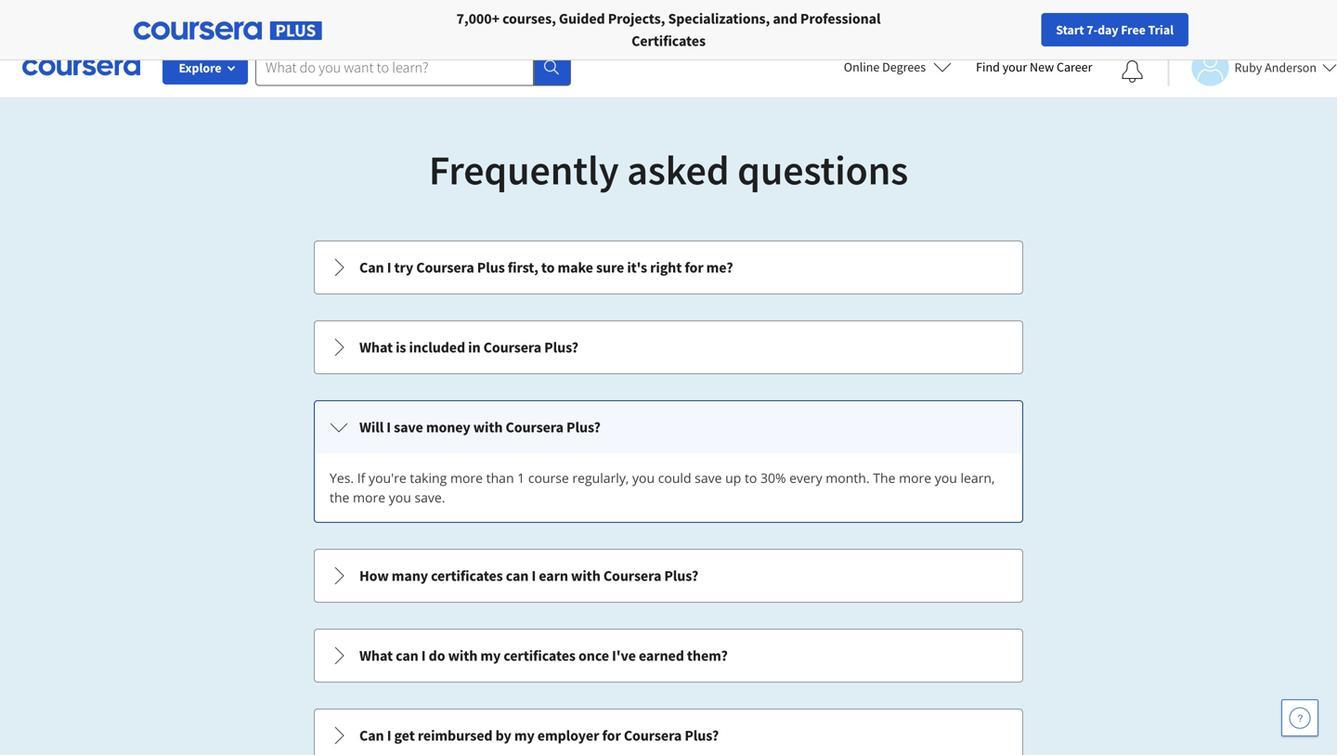 Task type: vqa. For each thing, say whether or not it's contained in the screenshot.
the Will I save money with Coursera Plus?
yes



Task type: describe. For each thing, give the bounding box(es) containing it.
anderson
[[1265, 59, 1317, 76]]

month.
[[826, 469, 870, 487]]

i for coursera
[[387, 258, 391, 277]]

and
[[773, 9, 798, 28]]

coursera inside can i try coursera plus first, to make sure it's right for me? dropdown button
[[416, 258, 474, 277]]

1 horizontal spatial you
[[632, 469, 655, 487]]

guided
[[559, 9, 605, 28]]

can i try coursera plus first, to make sure it's right for me? button
[[315, 241, 1023, 294]]

plus? down make
[[544, 338, 579, 357]]

taking
[[410, 469, 447, 487]]

banner navigation
[[15, 0, 523, 37]]

i for money
[[387, 418, 391, 437]]

online degrees
[[844, 59, 926, 75]]

2 horizontal spatial more
[[899, 469, 932, 487]]

ruby anderson
[[1235, 59, 1317, 76]]

list containing can i try coursera plus first, to make sure it's right for me?
[[312, 239, 1025, 755]]

0 horizontal spatial you
[[389, 489, 411, 506]]

your
[[1003, 59, 1027, 75]]

for for universities
[[275, 9, 295, 28]]

to inside dropdown button
[[541, 258, 555, 277]]

regularly,
[[573, 469, 629, 487]]

employer
[[538, 726, 599, 745]]

with for plus?
[[473, 418, 503, 437]]

the
[[873, 469, 896, 487]]

coursera inside will i save money with coursera plus? dropdown button
[[506, 418, 564, 437]]

what can i do with my certificates once i've earned them? button
[[315, 630, 1023, 682]]

try
[[394, 258, 413, 277]]

frequently asked questions
[[429, 144, 908, 196]]

my for certificates
[[481, 646, 501, 665]]

help center image
[[1289, 707, 1311, 729]]

asked
[[627, 144, 730, 196]]

get
[[394, 726, 415, 745]]

i for reimbursed
[[387, 726, 391, 745]]

how many certificates can i earn with coursera plus?
[[359, 567, 699, 585]]

course
[[528, 469, 569, 487]]

money
[[426, 418, 471, 437]]

will i save money with coursera plus? button
[[315, 401, 1023, 453]]

them?
[[687, 646, 728, 665]]

do
[[429, 646, 445, 665]]

every
[[790, 469, 823, 487]]

you're
[[369, 469, 407, 487]]

to inside yes. if you're taking more than 1 course regularly, you could save up to 30% every month. the more you learn, the more you save.
[[745, 469, 757, 487]]

learn,
[[961, 469, 995, 487]]

save inside dropdown button
[[394, 418, 423, 437]]

if
[[357, 469, 365, 487]]

could
[[658, 469, 692, 487]]

i inside what can i do with my certificates once i've earned them? dropdown button
[[421, 646, 426, 665]]

it's
[[627, 258, 647, 277]]

7,000+
[[457, 9, 500, 28]]

1 horizontal spatial for
[[685, 258, 704, 277]]

for businesses
[[154, 9, 245, 28]]

the
[[330, 489, 350, 506]]

save.
[[415, 489, 445, 506]]

save inside yes. if you're taking more than 1 course regularly, you could save up to 30% every month. the more you learn, the more you save.
[[695, 469, 722, 487]]

my for employer
[[514, 726, 535, 745]]

right
[[650, 258, 682, 277]]

professional
[[801, 9, 881, 28]]

specializations,
[[668, 9, 770, 28]]

online
[[844, 59, 880, 75]]

30%
[[761, 469, 786, 487]]

many
[[392, 567, 428, 585]]

coursera image
[[22, 52, 140, 82]]

what can i do with my certificates once i've earned them?
[[359, 646, 728, 665]]

coursera plus image
[[134, 21, 322, 40]]

universities
[[298, 9, 371, 28]]

governments
[[421, 9, 508, 28]]

can for can i get reimbursed by my employer for coursera plus?
[[359, 726, 384, 745]]

0 horizontal spatial for
[[602, 726, 621, 745]]

can i try coursera plus first, to make sure it's right for me?
[[359, 258, 733, 277]]

can i get reimbursed by my employer for coursera plus?
[[359, 726, 719, 745]]

up
[[726, 469, 741, 487]]

questions
[[738, 144, 908, 196]]

plus
[[477, 258, 505, 277]]

how
[[359, 567, 389, 585]]

1 vertical spatial with
[[571, 567, 601, 585]]

7,000+ courses, guided projects, specializations, and professional certificates
[[457, 9, 881, 50]]

earn
[[539, 567, 568, 585]]

explore
[[179, 59, 222, 76]]

free
[[1121, 21, 1146, 38]]

yes.
[[330, 469, 354, 487]]

1
[[518, 469, 525, 487]]

find your new career link
[[967, 56, 1102, 79]]

i've
[[612, 646, 636, 665]]

plus? up the regularly,
[[567, 418, 601, 437]]

than
[[486, 469, 514, 487]]

plus? up what can i do with my certificates once i've earned them? dropdown button
[[664, 567, 699, 585]]

7-
[[1087, 21, 1098, 38]]

i inside how many certificates can i earn with coursera plus? dropdown button
[[532, 567, 536, 585]]

1 horizontal spatial more
[[450, 469, 483, 487]]



Task type: locate. For each thing, give the bounding box(es) containing it.
can left get
[[359, 726, 384, 745]]

can
[[359, 258, 384, 277], [359, 726, 384, 745]]

businesses
[[177, 9, 245, 28]]

for for businesses
[[154, 9, 174, 28]]

is
[[396, 338, 406, 357]]

i inside can i get reimbursed by my employer for coursera plus? dropdown button
[[387, 726, 391, 745]]

1 horizontal spatial can
[[506, 567, 529, 585]]

show notifications image
[[1122, 60, 1144, 83]]

can for can i try coursera plus first, to make sure it's right for me?
[[359, 258, 384, 277]]

plus? down them?
[[685, 726, 719, 745]]

once
[[579, 646, 609, 665]]

certificates
[[632, 32, 706, 50]]

1 vertical spatial certificates
[[504, 646, 576, 665]]

coursera down earned
[[624, 726, 682, 745]]

1 vertical spatial my
[[514, 726, 535, 745]]

coursera inside what is included in coursera plus? dropdown button
[[484, 338, 542, 357]]

you left learn,
[[935, 469, 957, 487]]

2 can from the top
[[359, 726, 384, 745]]

plus?
[[544, 338, 579, 357], [567, 418, 601, 437], [664, 567, 699, 585], [685, 726, 719, 745]]

certificates right many
[[431, 567, 503, 585]]

0 horizontal spatial for
[[154, 9, 174, 28]]

what is included in coursera plus?
[[359, 338, 579, 357]]

1 horizontal spatial save
[[695, 469, 722, 487]]

ruby anderson button
[[1168, 49, 1337, 86]]

for left businesses
[[154, 9, 174, 28]]

1 horizontal spatial for
[[275, 9, 295, 28]]

i inside can i try coursera plus first, to make sure it's right for me? dropdown button
[[387, 258, 391, 277]]

for right employer
[[602, 726, 621, 745]]

i inside will i save money with coursera plus? dropdown button
[[387, 418, 391, 437]]

i left earn
[[532, 567, 536, 585]]

my
[[481, 646, 501, 665], [514, 726, 535, 745]]

new
[[1030, 59, 1054, 75]]

What do you want to learn? text field
[[255, 49, 534, 86]]

list
[[312, 239, 1025, 755]]

1 vertical spatial to
[[745, 469, 757, 487]]

1 horizontal spatial my
[[514, 726, 535, 745]]

included
[[409, 338, 465, 357]]

i right will
[[387, 418, 391, 437]]

for universities
[[275, 9, 371, 28]]

degrees
[[883, 59, 926, 75]]

0 vertical spatial what
[[359, 338, 393, 357]]

explore button
[[163, 51, 248, 85]]

1 vertical spatial can
[[396, 646, 419, 665]]

1 horizontal spatial certificates
[[504, 646, 576, 665]]

None search field
[[255, 49, 571, 86]]

coursera right try
[[416, 258, 474, 277]]

coursera right earn
[[604, 567, 662, 585]]

2 for from the left
[[275, 9, 295, 28]]

sure
[[596, 258, 624, 277]]

coursera inside how many certificates can i earn with coursera plus? dropdown button
[[604, 567, 662, 585]]

what for what is included in coursera plus?
[[359, 338, 393, 357]]

to right first,
[[541, 258, 555, 277]]

will
[[359, 418, 384, 437]]

what left do
[[359, 646, 393, 665]]

can inside can i get reimbursed by my employer for coursera plus? dropdown button
[[359, 726, 384, 745]]

for left me?
[[685, 258, 704, 277]]

0 horizontal spatial to
[[541, 258, 555, 277]]

1 what from the top
[[359, 338, 393, 357]]

i
[[387, 258, 391, 277], [387, 418, 391, 437], [532, 567, 536, 585], [421, 646, 426, 665], [387, 726, 391, 745]]

for
[[154, 9, 174, 28], [275, 9, 295, 28]]

0 horizontal spatial more
[[353, 489, 386, 506]]

1 for from the left
[[154, 9, 174, 28]]

my inside can i get reimbursed by my employer for coursera plus? dropdown button
[[514, 726, 535, 745]]

how many certificates can i earn with coursera plus? button
[[315, 550, 1023, 602]]

ruby
[[1235, 59, 1263, 76]]

0 horizontal spatial save
[[394, 418, 423, 437]]

with right earn
[[571, 567, 601, 585]]

i left do
[[421, 646, 426, 665]]

1 horizontal spatial to
[[745, 469, 757, 487]]

with
[[473, 418, 503, 437], [571, 567, 601, 585], [448, 646, 478, 665]]

can left do
[[396, 646, 419, 665]]

for left universities
[[275, 9, 295, 28]]

what left the is
[[359, 338, 393, 357]]

day
[[1098, 21, 1119, 38]]

projects,
[[608, 9, 665, 28]]

online degrees button
[[829, 46, 967, 87]]

to right up
[[745, 469, 757, 487]]

0 vertical spatial save
[[394, 418, 423, 437]]

what for what can i do with my certificates once i've earned them?
[[359, 646, 393, 665]]

frequently
[[429, 144, 619, 196]]

0 vertical spatial for
[[685, 258, 704, 277]]

trial
[[1148, 21, 1174, 38]]

by
[[496, 726, 512, 745]]

i left get
[[387, 726, 391, 745]]

first,
[[508, 258, 539, 277]]

will i save money with coursera plus?
[[359, 418, 601, 437]]

reimbursed
[[418, 726, 493, 745]]

can left earn
[[506, 567, 529, 585]]

my right by
[[514, 726, 535, 745]]

can
[[506, 567, 529, 585], [396, 646, 419, 665]]

start
[[1056, 21, 1084, 38]]

can inside can i try coursera plus first, to make sure it's right for me? dropdown button
[[359, 258, 384, 277]]

more down if
[[353, 489, 386, 506]]

0 vertical spatial with
[[473, 418, 503, 437]]

governments link
[[393, 0, 515, 37]]

career
[[1057, 59, 1093, 75]]

what
[[359, 338, 393, 357], [359, 646, 393, 665]]

courses,
[[503, 9, 556, 28]]

to
[[541, 258, 555, 277], [745, 469, 757, 487]]

2 horizontal spatial you
[[935, 469, 957, 487]]

can i get reimbursed by my employer for coursera plus? button
[[315, 710, 1023, 755]]

start 7-day free trial
[[1056, 21, 1174, 38]]

certificates
[[431, 567, 503, 585], [504, 646, 576, 665]]

2 vertical spatial with
[[448, 646, 478, 665]]

more right the the
[[899, 469, 932, 487]]

start 7-day free trial button
[[1041, 13, 1189, 46]]

1 vertical spatial can
[[359, 726, 384, 745]]

you down you're
[[389, 489, 411, 506]]

coursera right in
[[484, 338, 542, 357]]

more
[[450, 469, 483, 487], [899, 469, 932, 487], [353, 489, 386, 506]]

earned
[[639, 646, 684, 665]]

1 vertical spatial for
[[602, 726, 621, 745]]

0 horizontal spatial can
[[396, 646, 419, 665]]

you
[[632, 469, 655, 487], [935, 469, 957, 487], [389, 489, 411, 506]]

you left could
[[632, 469, 655, 487]]

0 horizontal spatial my
[[481, 646, 501, 665]]

0 vertical spatial can
[[359, 258, 384, 277]]

1 vertical spatial what
[[359, 646, 393, 665]]

can left try
[[359, 258, 384, 277]]

i left try
[[387, 258, 391, 277]]

with right do
[[448, 646, 478, 665]]

save
[[394, 418, 423, 437], [695, 469, 722, 487]]

coursera inside can i get reimbursed by my employer for coursera plus? dropdown button
[[624, 726, 682, 745]]

2 what from the top
[[359, 646, 393, 665]]

save right will
[[394, 418, 423, 437]]

more left than
[[450, 469, 483, 487]]

certificates left once
[[504, 646, 576, 665]]

what is included in coursera plus? button
[[315, 321, 1023, 373]]

make
[[558, 258, 593, 277]]

save left up
[[695, 469, 722, 487]]

me?
[[707, 258, 733, 277]]

0 vertical spatial can
[[506, 567, 529, 585]]

1 vertical spatial save
[[695, 469, 722, 487]]

find your new career
[[976, 59, 1093, 75]]

with right money
[[473, 418, 503, 437]]

in
[[468, 338, 481, 357]]

find
[[976, 59, 1000, 75]]

0 vertical spatial certificates
[[431, 567, 503, 585]]

with for certificates
[[448, 646, 478, 665]]

0 vertical spatial to
[[541, 258, 555, 277]]

my right do
[[481, 646, 501, 665]]

0 vertical spatial my
[[481, 646, 501, 665]]

yes. if you're taking more than 1 course regularly, you could save up to 30% every month. the more you learn, the more you save.
[[330, 469, 995, 506]]

coursera up the 1
[[506, 418, 564, 437]]

1 can from the top
[[359, 258, 384, 277]]

0 horizontal spatial certificates
[[431, 567, 503, 585]]

my inside what can i do with my certificates once i've earned them? dropdown button
[[481, 646, 501, 665]]



